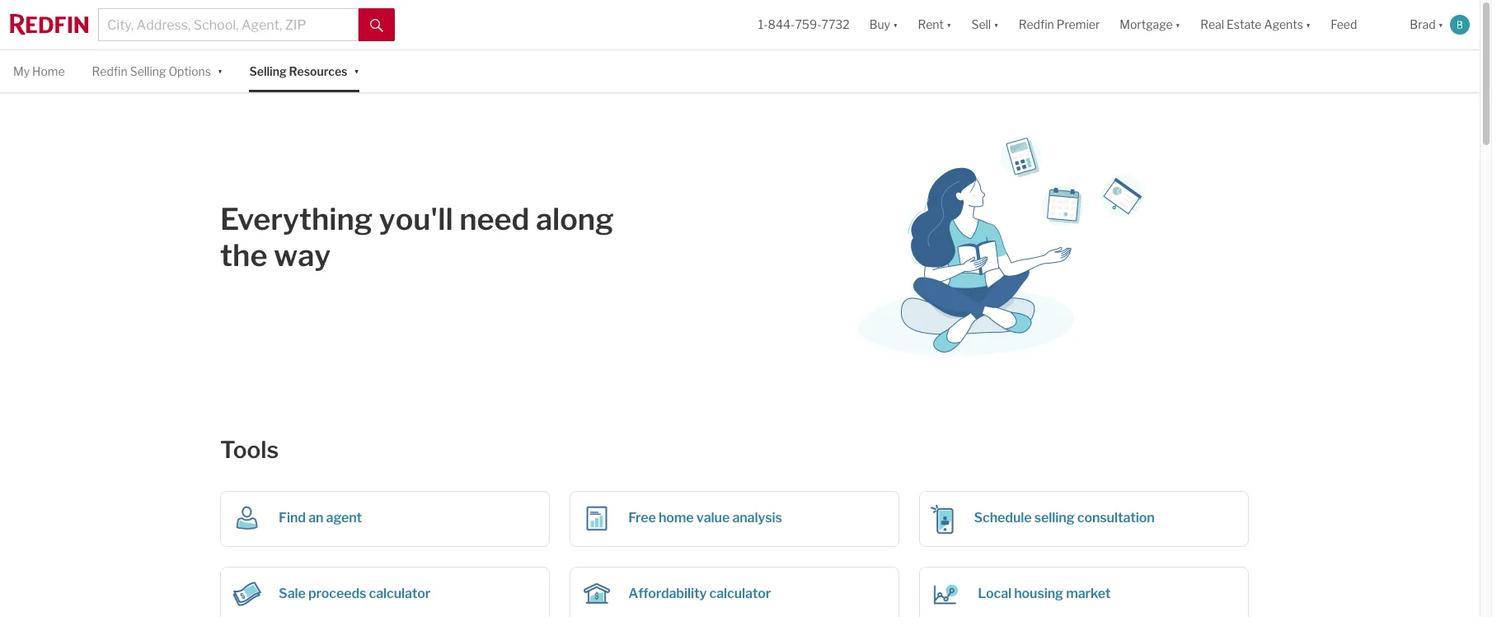 Task type: describe. For each thing, give the bounding box(es) containing it.
free home value analysis button
[[570, 492, 900, 548]]

chart image for local
[[927, 575, 967, 615]]

7732
[[822, 18, 850, 32]]

sell ▾
[[972, 18, 999, 32]]

my
[[13, 64, 30, 78]]

need
[[460, 201, 530, 238]]

tools
[[220, 436, 279, 465]]

rent
[[918, 18, 944, 32]]

▾ right brad
[[1439, 18, 1444, 32]]

redfin premier button
[[1009, 0, 1110, 49]]

City, Address, School, Agent, ZIP search field
[[98, 8, 359, 41]]

mortgage ▾ button
[[1110, 0, 1191, 49]]

my home
[[13, 64, 65, 78]]

buy ▾ button
[[860, 0, 908, 49]]

▾ right 'mortgage'
[[1176, 18, 1181, 32]]

redfin selling options ▾
[[92, 63, 223, 78]]

1-844-759-7732 link
[[759, 18, 850, 32]]

selling
[[1035, 511, 1075, 526]]

user photo image
[[1451, 15, 1470, 35]]

rent ▾ button
[[918, 0, 952, 49]]

selling resources image
[[858, 132, 1153, 356]]

agent
[[326, 511, 362, 526]]

759-
[[795, 18, 822, 32]]

selling resources ▾
[[249, 63, 360, 78]]

feed button
[[1321, 0, 1401, 49]]

my home link
[[13, 50, 65, 93]]

▾ right buy
[[893, 18, 898, 32]]

▾ inside redfin selling options ▾
[[218, 63, 223, 77]]

real estate agents ▾
[[1201, 18, 1312, 32]]

find an agent
[[279, 511, 362, 526]]

mortgage ▾
[[1120, 18, 1181, 32]]

home
[[659, 511, 694, 526]]

everything you'll need along the way
[[220, 201, 614, 274]]

agent image
[[228, 499, 267, 539]]

proceeds
[[308, 587, 366, 602]]

free
[[629, 511, 656, 526]]

buy ▾ button
[[870, 0, 898, 49]]

selling inside redfin selling options ▾
[[130, 64, 166, 78]]

an
[[309, 511, 324, 526]]

1-
[[759, 18, 768, 32]]

local housing market
[[978, 587, 1111, 602]]

▾ right the "sell"
[[994, 18, 999, 32]]

selling inside selling resources ▾
[[249, 64, 287, 78]]

free home value analysis
[[629, 511, 782, 526]]

redfin premier
[[1019, 18, 1100, 32]]



Task type: locate. For each thing, give the bounding box(es) containing it.
everything
[[220, 201, 373, 238]]

0 vertical spatial redfin
[[1019, 18, 1055, 32]]

chart image for free
[[577, 499, 617, 539]]

feed
[[1331, 18, 1358, 32]]

selling left options
[[130, 64, 166, 78]]

sale proceeds calculator
[[279, 587, 431, 602]]

1 vertical spatial chart image
[[927, 575, 967, 615]]

consultation
[[1078, 511, 1155, 526]]

redfin for redfin selling options ▾
[[92, 64, 128, 78]]

real estate agents ▾ link
[[1201, 0, 1312, 49]]

real
[[1201, 18, 1225, 32]]

redfin selling options link
[[92, 50, 211, 93]]

schedule
[[974, 511, 1032, 526]]

local
[[978, 587, 1012, 602]]

0 horizontal spatial chart image
[[577, 499, 617, 539]]

redfin
[[1019, 18, 1055, 32], [92, 64, 128, 78]]

find an agent button
[[220, 492, 550, 548]]

2 calculator from the left
[[710, 587, 771, 602]]

selling
[[130, 64, 166, 78], [249, 64, 287, 78]]

housing
[[1015, 587, 1064, 602]]

dollars image
[[228, 575, 267, 615]]

schedule selling consultation button
[[920, 492, 1250, 548]]

▾ right resources
[[354, 63, 360, 77]]

redfin for redfin premier
[[1019, 18, 1055, 32]]

0 vertical spatial chart image
[[577, 499, 617, 539]]

buy ▾
[[870, 18, 898, 32]]

options
[[169, 64, 211, 78]]

brad ▾
[[1411, 18, 1444, 32]]

calculator right proceeds
[[369, 587, 431, 602]]

1 calculator from the left
[[369, 587, 431, 602]]

sell ▾ button
[[972, 0, 999, 49]]

▾ right agents in the top of the page
[[1306, 18, 1312, 32]]

sell
[[972, 18, 991, 32]]

▾ inside "link"
[[1306, 18, 1312, 32]]

▾ right options
[[218, 63, 223, 77]]

1 selling from the left
[[130, 64, 166, 78]]

1 vertical spatial redfin
[[92, 64, 128, 78]]

market
[[1066, 587, 1111, 602]]

chart image left local
[[927, 575, 967, 615]]

redfin left premier
[[1019, 18, 1055, 32]]

schedule selling consultation
[[974, 511, 1155, 526]]

local housing market button
[[920, 568, 1250, 618]]

1-844-759-7732
[[759, 18, 850, 32]]

agents
[[1265, 18, 1304, 32]]

phone image
[[927, 499, 963, 539]]

you'll
[[379, 201, 453, 238]]

brad
[[1411, 18, 1436, 32]]

rent ▾ button
[[908, 0, 962, 49]]

chart image
[[577, 499, 617, 539], [927, 575, 967, 615]]

844-
[[768, 18, 795, 32]]

1 horizontal spatial chart image
[[927, 575, 967, 615]]

selling resources link
[[249, 50, 348, 93]]

buy
[[870, 18, 891, 32]]

0 horizontal spatial selling
[[130, 64, 166, 78]]

0 horizontal spatial redfin
[[92, 64, 128, 78]]

redfin inside redfin selling options ▾
[[92, 64, 128, 78]]

affordability calculator button
[[570, 568, 900, 618]]

1 horizontal spatial redfin
[[1019, 18, 1055, 32]]

redfin inside button
[[1019, 18, 1055, 32]]

▾ right rent
[[947, 18, 952, 32]]

value
[[697, 511, 730, 526]]

estate
[[1227, 18, 1262, 32]]

calculator right affordability
[[710, 587, 771, 602]]

resources
[[289, 64, 348, 78]]

0 horizontal spatial calculator
[[369, 587, 431, 602]]

mortgage
[[1120, 18, 1173, 32]]

find
[[279, 511, 306, 526]]

analysis
[[733, 511, 782, 526]]

chart image inside "free home value analysis" button
[[577, 499, 617, 539]]

real estate agents ▾ button
[[1191, 0, 1321, 49]]

chart image inside local housing market button
[[927, 575, 967, 615]]

mortgage ▾ button
[[1120, 0, 1181, 49]]

calculator
[[369, 587, 431, 602], [710, 587, 771, 602]]

1 horizontal spatial calculator
[[710, 587, 771, 602]]

chart image left free
[[577, 499, 617, 539]]

home
[[32, 64, 65, 78]]

rent ▾
[[918, 18, 952, 32]]

sale
[[279, 587, 306, 602]]

sale proceeds calculator button
[[220, 568, 550, 618]]

way
[[274, 238, 331, 274]]

premier
[[1057, 18, 1100, 32]]

▾
[[893, 18, 898, 32], [947, 18, 952, 32], [994, 18, 999, 32], [1176, 18, 1181, 32], [1306, 18, 1312, 32], [1439, 18, 1444, 32], [218, 63, 223, 77], [354, 63, 360, 77]]

selling left resources
[[249, 64, 287, 78]]

▾ inside selling resources ▾
[[354, 63, 360, 77]]

submit search image
[[370, 19, 383, 32]]

affordability
[[629, 587, 707, 602]]

affordability calculator
[[629, 587, 771, 602]]

home with dollar sign image
[[577, 575, 617, 615]]

the
[[220, 238, 268, 274]]

redfin right "home"
[[92, 64, 128, 78]]

2 selling from the left
[[249, 64, 287, 78]]

sell ▾ button
[[962, 0, 1009, 49]]

along
[[536, 201, 614, 238]]

1 horizontal spatial selling
[[249, 64, 287, 78]]



Task type: vqa. For each thing, say whether or not it's contained in the screenshot.
right calculator
yes



